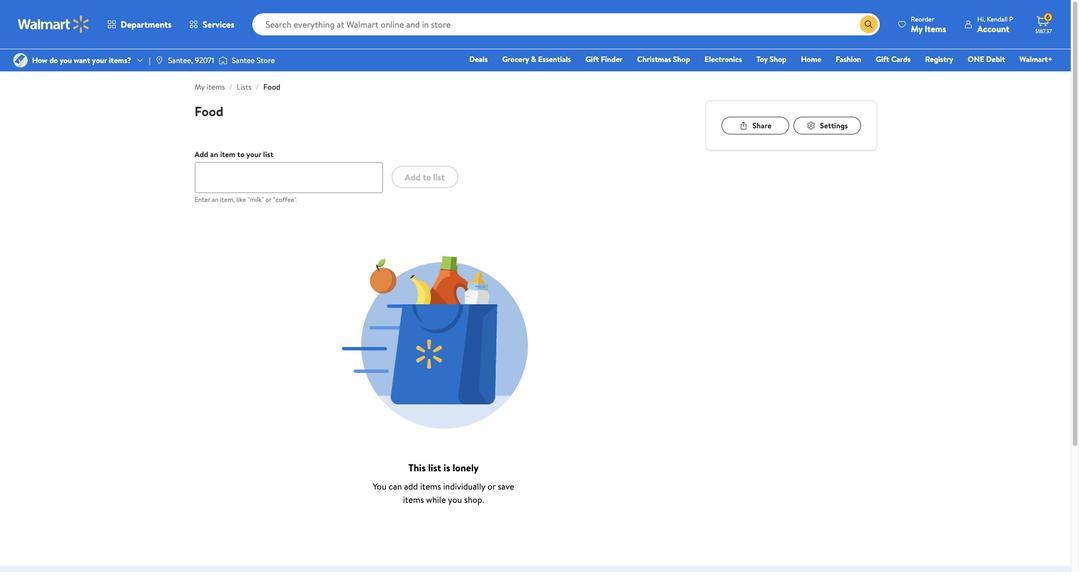 Task type: describe. For each thing, give the bounding box(es) containing it.
departments
[[121, 18, 172, 30]]

|
[[149, 55, 151, 66]]

christmas shop link
[[632, 53, 696, 65]]

0 vertical spatial items
[[207, 81, 225, 92]]

 image for how do you want your items?
[[13, 53, 28, 68]]

gift finder
[[586, 54, 623, 65]]

christmas
[[637, 54, 672, 65]]

0 horizontal spatial you
[[60, 55, 72, 66]]

Add an item to your list text field
[[195, 162, 383, 193]]

toy shop link
[[752, 53, 792, 65]]

1 vertical spatial items
[[420, 481, 441, 493]]

lists link
[[237, 81, 252, 92]]

"coffee".
[[273, 195, 297, 204]]

registry link
[[921, 53, 959, 65]]

"milk"
[[248, 195, 264, 204]]

santee store
[[232, 55, 275, 66]]

reorder my items
[[911, 14, 947, 35]]

enter
[[195, 195, 210, 204]]

an for add
[[210, 149, 218, 160]]

lonely
[[453, 461, 479, 475]]

walmart+
[[1020, 54, 1053, 65]]

item,
[[220, 195, 235, 204]]

do
[[49, 55, 58, 66]]

walmart+ link
[[1015, 53, 1058, 65]]

add to list button
[[392, 166, 458, 188]]

fashion link
[[831, 53, 867, 65]]

is
[[444, 461, 450, 475]]

one debit link
[[963, 53, 1011, 65]]

this
[[409, 461, 426, 475]]

this list is lonely you can add items individually or save items while you shop.
[[373, 461, 515, 506]]

to inside button
[[423, 171, 431, 183]]

add for add to list
[[405, 171, 421, 183]]

while
[[426, 494, 446, 506]]

0 horizontal spatial food
[[195, 102, 224, 121]]

grocery & essentials
[[502, 54, 571, 65]]

how
[[32, 55, 48, 66]]

lists
[[237, 81, 252, 92]]

you inside this list is lonely you can add items individually or save items while you shop.
[[448, 494, 462, 506]]

you
[[373, 481, 387, 493]]

&
[[531, 54, 537, 65]]

0 horizontal spatial or
[[266, 195, 272, 204]]

 image for santee store
[[219, 55, 228, 66]]

food link
[[263, 81, 281, 92]]

1 horizontal spatial food
[[263, 81, 281, 92]]

grocery
[[502, 54, 529, 65]]

home link
[[796, 53, 827, 65]]

my inside reorder my items
[[911, 22, 923, 35]]

or inside this list is lonely you can add items individually or save items while you shop.
[[488, 481, 496, 493]]

kendall
[[987, 14, 1008, 24]]

an for enter
[[212, 195, 219, 204]]

your for items?
[[92, 55, 107, 66]]

enter an item, like "milk" or "coffee".
[[195, 195, 297, 204]]

0 horizontal spatial to
[[237, 149, 245, 160]]

how do you want your items?
[[32, 55, 131, 66]]

santee,
[[168, 55, 193, 66]]

can
[[389, 481, 402, 493]]

add for add an item to your list
[[195, 149, 208, 160]]

debit
[[987, 54, 1006, 65]]

services
[[203, 18, 235, 30]]

shop.
[[464, 494, 484, 506]]



Task type: locate. For each thing, give the bounding box(es) containing it.
an
[[210, 149, 218, 160], [212, 195, 219, 204]]

1 horizontal spatial add
[[405, 171, 421, 183]]

shop for christmas shop
[[673, 54, 691, 65]]

0 vertical spatial add
[[195, 149, 208, 160]]

0 vertical spatial food
[[263, 81, 281, 92]]

/ right lists link at top left
[[256, 81, 259, 92]]

an left item,
[[212, 195, 219, 204]]

1 gift from the left
[[586, 54, 599, 65]]

settings button
[[794, 117, 861, 135]]

add
[[195, 149, 208, 160], [405, 171, 421, 183]]

save
[[498, 481, 515, 493]]

2 / from the left
[[256, 81, 259, 92]]

gift
[[586, 54, 599, 65], [876, 54, 890, 65]]

1 horizontal spatial gift
[[876, 54, 890, 65]]

list inside button
[[433, 171, 445, 183]]

1 vertical spatial food
[[195, 102, 224, 121]]

0 vertical spatial list
[[263, 149, 274, 160]]

food down store
[[263, 81, 281, 92]]

my items / lists / food
[[195, 81, 281, 92]]

electronics link
[[700, 53, 748, 65]]

items up while
[[420, 481, 441, 493]]

add an item to your list
[[195, 149, 274, 160]]

0 vertical spatial or
[[266, 195, 272, 204]]

1 shop from the left
[[673, 54, 691, 65]]

santee, 92071
[[168, 55, 214, 66]]

shop for toy shop
[[770, 54, 787, 65]]

1 horizontal spatial or
[[488, 481, 496, 493]]

an left item
[[210, 149, 218, 160]]

settings
[[820, 120, 848, 131]]

1 horizontal spatial you
[[448, 494, 462, 506]]

hi,
[[978, 14, 986, 24]]

my left items
[[911, 22, 923, 35]]

1 vertical spatial add
[[405, 171, 421, 183]]

santee
[[232, 55, 255, 66]]

1 horizontal spatial to
[[423, 171, 431, 183]]

gift for gift finder
[[586, 54, 599, 65]]

one debit
[[968, 54, 1006, 65]]

items
[[925, 22, 947, 35]]

services button
[[181, 11, 243, 38]]

 image right the 92071
[[219, 55, 228, 66]]

1 vertical spatial or
[[488, 481, 496, 493]]

my items link
[[195, 81, 225, 92]]

my
[[911, 22, 923, 35], [195, 81, 205, 92]]

list
[[263, 149, 274, 160], [433, 171, 445, 183], [428, 461, 441, 475]]

gift finder link
[[581, 53, 628, 65]]

1 vertical spatial to
[[423, 171, 431, 183]]

store
[[257, 55, 275, 66]]

departments button
[[99, 11, 181, 38]]

1 horizontal spatial my
[[911, 22, 923, 35]]

0 horizontal spatial my
[[195, 81, 205, 92]]

1 vertical spatial my
[[195, 81, 205, 92]]

2 vertical spatial list
[[428, 461, 441, 475]]

/
[[229, 81, 232, 92], [256, 81, 259, 92]]

0 vertical spatial you
[[60, 55, 72, 66]]

to
[[237, 149, 245, 160], [423, 171, 431, 183]]

 image
[[155, 56, 164, 65]]

1 vertical spatial list
[[433, 171, 445, 183]]

cards
[[892, 54, 911, 65]]

home
[[801, 54, 822, 65]]

1 horizontal spatial your
[[247, 149, 261, 160]]

0 horizontal spatial shop
[[673, 54, 691, 65]]

Walmart Site-Wide search field
[[252, 13, 880, 35]]

or right "milk"
[[266, 195, 272, 204]]

you down individually
[[448, 494, 462, 506]]

search icon image
[[865, 20, 874, 29]]

0 vertical spatial to
[[237, 149, 245, 160]]

0 horizontal spatial add
[[195, 149, 208, 160]]

add
[[404, 481, 418, 493]]

hi, kendall p account
[[978, 14, 1014, 35]]

item
[[220, 149, 236, 160]]

walmart image
[[18, 16, 90, 33]]

your right the want
[[92, 55, 107, 66]]

items?
[[109, 55, 131, 66]]

 image
[[13, 53, 28, 68], [219, 55, 228, 66]]

my down the 92071
[[195, 81, 205, 92]]

share button
[[722, 117, 789, 135]]

1 vertical spatial your
[[247, 149, 261, 160]]

registry
[[926, 54, 954, 65]]

1 vertical spatial you
[[448, 494, 462, 506]]

your
[[92, 55, 107, 66], [247, 149, 261, 160]]

gift left finder
[[586, 54, 599, 65]]

1 vertical spatial an
[[212, 195, 219, 204]]

1 horizontal spatial /
[[256, 81, 259, 92]]

want
[[74, 55, 90, 66]]

toy shop
[[757, 54, 787, 65]]

like
[[236, 195, 246, 204]]

2 vertical spatial items
[[403, 494, 424, 506]]

your right item
[[247, 149, 261, 160]]

food down my items link at the left of the page
[[195, 102, 224, 121]]

gift cards link
[[871, 53, 916, 65]]

electronics
[[705, 54, 743, 65]]

1 horizontal spatial shop
[[770, 54, 787, 65]]

toy
[[757, 54, 768, 65]]

or left the save
[[488, 481, 496, 493]]

0 vertical spatial your
[[92, 55, 107, 66]]

christmas shop
[[637, 54, 691, 65]]

0 horizontal spatial /
[[229, 81, 232, 92]]

92071
[[195, 55, 214, 66]]

1 / from the left
[[229, 81, 232, 92]]

shop right toy
[[770, 54, 787, 65]]

food
[[263, 81, 281, 92], [195, 102, 224, 121]]

2 shop from the left
[[770, 54, 787, 65]]

0 vertical spatial an
[[210, 149, 218, 160]]

shop right "christmas"
[[673, 54, 691, 65]]

or
[[266, 195, 272, 204], [488, 481, 496, 493]]

add to list
[[405, 171, 445, 183]]

essentials
[[538, 54, 571, 65]]

gift cards
[[876, 54, 911, 65]]

6 $187.37
[[1036, 12, 1053, 35]]

your for list
[[247, 149, 261, 160]]

gift for gift cards
[[876, 54, 890, 65]]

deals link
[[465, 53, 493, 65]]

one
[[968, 54, 985, 65]]

 image left how
[[13, 53, 28, 68]]

0 horizontal spatial your
[[92, 55, 107, 66]]

reorder
[[911, 14, 935, 24]]

you right do
[[60, 55, 72, 66]]

0 horizontal spatial gift
[[586, 54, 599, 65]]

6
[[1047, 12, 1051, 22]]

gift left cards at the top
[[876, 54, 890, 65]]

Search search field
[[252, 13, 880, 35]]

deals
[[470, 54, 488, 65]]

/ left the lists
[[229, 81, 232, 92]]

add inside button
[[405, 171, 421, 183]]

individually
[[443, 481, 486, 493]]

fashion
[[836, 54, 862, 65]]

2 gift from the left
[[876, 54, 890, 65]]

share
[[753, 120, 772, 131]]

p
[[1010, 14, 1014, 24]]

account
[[978, 22, 1010, 35]]

0 horizontal spatial  image
[[13, 53, 28, 68]]

list inside this list is lonely you can add items individually or save items while you shop.
[[428, 461, 441, 475]]

shop
[[673, 54, 691, 65], [770, 54, 787, 65]]

1 horizontal spatial  image
[[219, 55, 228, 66]]

finder
[[601, 54, 623, 65]]

items down add at the bottom left of the page
[[403, 494, 424, 506]]

$187.37
[[1036, 27, 1053, 35]]

items left lists link at top left
[[207, 81, 225, 92]]

0 vertical spatial my
[[911, 22, 923, 35]]

grocery & essentials link
[[497, 53, 576, 65]]

you
[[60, 55, 72, 66], [448, 494, 462, 506]]



Task type: vqa. For each thing, say whether or not it's contained in the screenshot.
Reorder My Items
yes



